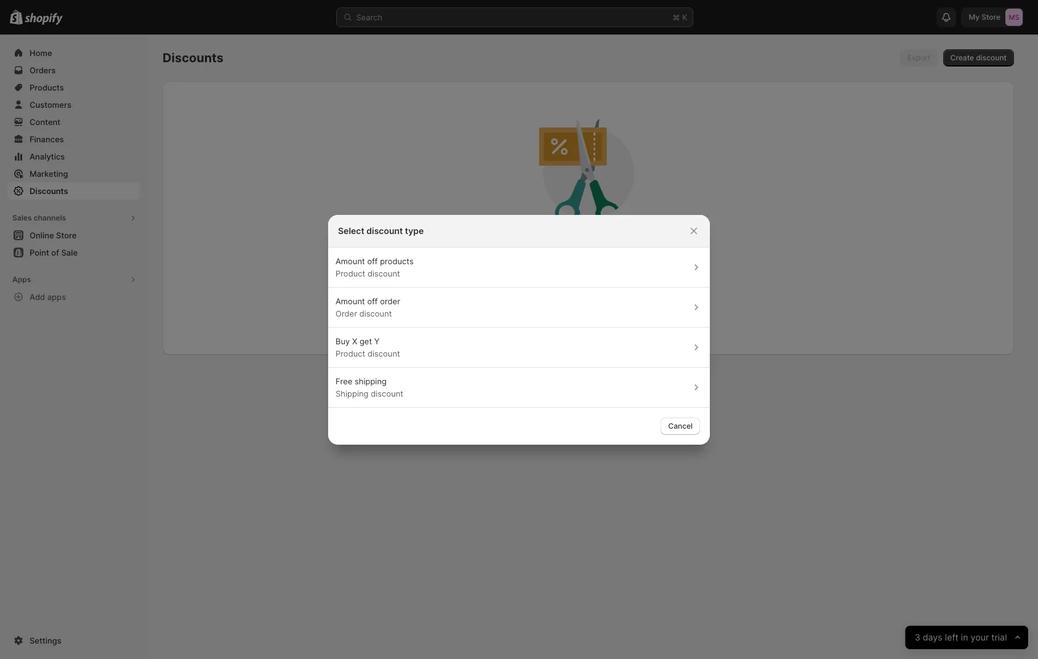 Task type: locate. For each thing, give the bounding box(es) containing it.
off
[[367, 256, 378, 266], [367, 296, 378, 306]]

you
[[518, 269, 531, 278]]

amount
[[336, 256, 365, 266], [336, 296, 365, 306]]

select discount type dialog
[[0, 215, 1039, 444]]

select
[[338, 225, 365, 236]]

search
[[356, 12, 383, 22]]

0 horizontal spatial and
[[563, 259, 576, 268]]

1 horizontal spatial and
[[595, 243, 611, 254]]

0 vertical spatial and
[[595, 243, 611, 254]]

more
[[557, 368, 578, 378]]

2 amount from the top
[[336, 296, 365, 306]]

add apps button
[[7, 288, 140, 306]]

product down the x
[[336, 348, 365, 358]]

product inside buy x get y product discount
[[336, 348, 365, 358]]

amount inside amount off order order discount
[[336, 296, 365, 306]]

0 horizontal spatial create
[[482, 259, 506, 268]]

amount up order
[[336, 296, 365, 306]]

channels
[[34, 213, 66, 222]]

discounts up use at right top
[[552, 243, 593, 254]]

cancel
[[669, 421, 693, 430]]

buy
[[336, 336, 350, 346]]

product inside amount off products product discount
[[336, 268, 365, 278]]

0 vertical spatial create
[[951, 53, 975, 62]]

discount inside button
[[977, 53, 1007, 62]]

and
[[595, 243, 611, 254], [563, 259, 576, 268]]

1 vertical spatial create
[[482, 259, 506, 268]]

can
[[533, 269, 545, 278]]

discounts link
[[606, 368, 646, 378]]

0 vertical spatial discounts
[[163, 51, 224, 65]]

product up amount off order order discount
[[336, 268, 365, 278]]

discount inside free shipping shipping discount
[[371, 388, 404, 398]]

discounts
[[163, 51, 224, 65], [30, 186, 68, 196]]

0 vertical spatial amount
[[336, 256, 365, 266]]

amount inside amount off products product discount
[[336, 256, 365, 266]]

order
[[336, 308, 357, 318]]

off left products on the left top of page
[[367, 256, 378, 266]]

⌘ k
[[673, 12, 688, 22]]

k
[[683, 12, 688, 22]]

get
[[360, 336, 372, 346]]

automatic
[[578, 259, 613, 268]]

buy x get y product discount
[[336, 336, 400, 358]]

1 vertical spatial product
[[336, 348, 365, 358]]

create inside manage discounts and promotions create discount codes and automatic discounts that apply at checkout. you can also use discounts with .
[[482, 259, 506, 268]]

shipping
[[336, 388, 369, 398]]

1 amount from the top
[[336, 256, 365, 266]]

1 vertical spatial and
[[563, 259, 576, 268]]

off inside amount off products product discount
[[367, 256, 378, 266]]

discount inside amount off products product discount
[[368, 268, 400, 278]]

off inside amount off order order discount
[[367, 296, 378, 306]]

create
[[951, 53, 975, 62], [482, 259, 506, 268]]

and up use at right top
[[563, 259, 576, 268]]

add apps
[[30, 292, 66, 302]]

1 off from the top
[[367, 256, 378, 266]]

off left order
[[367, 296, 378, 306]]

discount inside manage discounts and promotions create discount codes and automatic discounts that apply at checkout. you can also use discounts with .
[[508, 259, 538, 268]]

1 product from the top
[[336, 268, 365, 278]]

manage
[[516, 243, 550, 254]]

order
[[380, 296, 400, 306]]

y
[[374, 336, 380, 346]]

free
[[336, 376, 353, 386]]

product
[[336, 268, 365, 278], [336, 348, 365, 358]]

discount
[[977, 53, 1007, 62], [367, 225, 403, 236], [508, 259, 538, 268], [368, 268, 400, 278], [360, 308, 392, 318], [368, 348, 400, 358], [371, 388, 404, 398]]

amount for product
[[336, 256, 365, 266]]

checkout.
[[481, 269, 515, 278]]

0 vertical spatial product
[[336, 268, 365, 278]]

create inside button
[[951, 53, 975, 62]]

promotions
[[613, 243, 661, 254]]

2 off from the top
[[367, 296, 378, 306]]

home link
[[7, 44, 140, 62]]

sales channels button
[[7, 209, 140, 227]]

1 vertical spatial off
[[367, 296, 378, 306]]

and up automatic at the right top
[[595, 243, 611, 254]]

1 vertical spatial discounts
[[30, 186, 68, 196]]

discounts
[[552, 243, 593, 254], [615, 259, 649, 268], [578, 269, 612, 278], [606, 368, 646, 378]]

2 product from the top
[[336, 348, 365, 358]]

.
[[694, 269, 696, 278]]

1 horizontal spatial create
[[951, 53, 975, 62]]

0 vertical spatial off
[[367, 256, 378, 266]]

apps
[[47, 292, 66, 302]]

products
[[380, 256, 414, 266]]

1 vertical spatial amount
[[336, 296, 365, 306]]

amount down select
[[336, 256, 365, 266]]

discounts right about
[[606, 368, 646, 378]]

discounts link
[[7, 182, 140, 200]]



Task type: vqa. For each thing, say whether or not it's contained in the screenshot.


Task type: describe. For each thing, give the bounding box(es) containing it.
x
[[352, 336, 357, 346]]

manage discounts and promotions create discount codes and automatic discounts that apply at checkout. you can also use discounts with .
[[481, 243, 696, 278]]

amount for order
[[336, 296, 365, 306]]

that
[[651, 259, 665, 268]]

sales
[[12, 213, 32, 222]]

off for order
[[367, 296, 378, 306]]

discount inside buy x get y product discount
[[368, 348, 400, 358]]

apps
[[12, 275, 31, 284]]

select discount type
[[338, 225, 424, 236]]

also
[[547, 269, 562, 278]]

sales channels
[[12, 213, 66, 222]]

apps button
[[7, 271, 140, 288]]

discounts up with
[[615, 259, 649, 268]]

off for products
[[367, 256, 378, 266]]

learn more about discounts
[[532, 368, 646, 378]]

shipping
[[355, 376, 387, 386]]

with
[[614, 269, 629, 278]]

learn
[[532, 368, 555, 378]]

create discount button
[[944, 49, 1015, 67]]

at
[[688, 259, 695, 268]]

apply
[[667, 259, 686, 268]]

home
[[30, 48, 52, 58]]

codes
[[540, 259, 561, 268]]

settings
[[30, 636, 61, 646]]

amount off products product discount
[[336, 256, 414, 278]]

discount inside amount off order order discount
[[360, 308, 392, 318]]

create discount
[[951, 53, 1007, 62]]

shopify image
[[25, 13, 63, 25]]

0 horizontal spatial discounts
[[30, 186, 68, 196]]

cancel button
[[661, 417, 700, 435]]

amount off order order discount
[[336, 296, 400, 318]]

about
[[580, 368, 604, 378]]

1 horizontal spatial discounts
[[163, 51, 224, 65]]

type
[[405, 225, 424, 236]]

free shipping shipping discount
[[336, 376, 404, 398]]

discounts down automatic at the right top
[[578, 269, 612, 278]]

add
[[30, 292, 45, 302]]

settings link
[[7, 632, 140, 649]]

⌘
[[673, 12, 680, 22]]

use
[[564, 269, 576, 278]]



